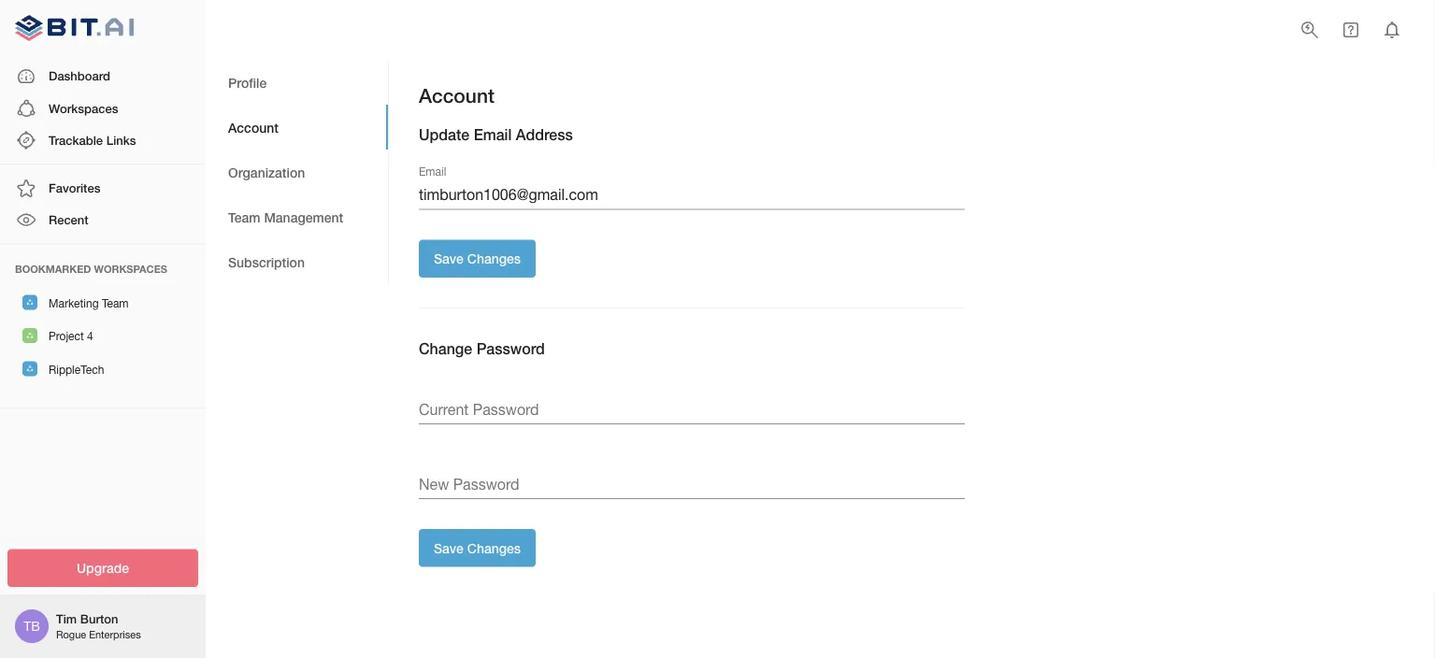 Task type: describe. For each thing, give the bounding box(es) containing it.
trackable links
[[49, 133, 136, 147]]

4
[[87, 330, 93, 343]]

subscription link
[[206, 239, 388, 284]]

upgrade
[[77, 561, 129, 576]]

subscription
[[228, 254, 305, 270]]

tim
[[56, 612, 77, 626]]

marketing
[[49, 296, 99, 310]]

dashboard button
[[0, 60, 206, 92]]

marketing team button
[[0, 286, 206, 319]]

project 4 button
[[0, 319, 206, 352]]

trackable
[[49, 133, 103, 147]]

account link
[[206, 105, 388, 150]]

tab list containing profile
[[206, 60, 388, 284]]

tim burton rogue enterprises
[[56, 612, 141, 641]]

team management
[[228, 209, 343, 225]]

profile
[[228, 75, 267, 90]]

recent button
[[0, 204, 206, 236]]

1 password password field from the top
[[419, 394, 965, 424]]

update email address
[[419, 125, 573, 143]]

save for first save changes button from the bottom of the page
[[434, 540, 464, 556]]

1 horizontal spatial email
[[474, 125, 512, 143]]

rippletech
[[49, 363, 104, 376]]

address
[[516, 125, 573, 143]]

tb
[[24, 619, 40, 634]]

you@example.com text field
[[419, 180, 965, 210]]

team inside button
[[102, 296, 129, 310]]

dashboard
[[49, 69, 110, 83]]

team inside tab list
[[228, 209, 260, 225]]

profile link
[[206, 60, 388, 105]]

links
[[106, 133, 136, 147]]

favorites button
[[0, 172, 206, 204]]

workspaces button
[[0, 92, 206, 124]]

changes for 2nd save changes button from the bottom
[[467, 251, 521, 266]]

burton
[[80, 612, 118, 626]]

2 password password field from the top
[[419, 469, 965, 499]]

marketing team
[[49, 296, 129, 310]]

password
[[477, 340, 545, 358]]

bookmarked
[[15, 263, 91, 275]]



Task type: vqa. For each thing, say whether or not it's contained in the screenshot.
Management
yes



Task type: locate. For each thing, give the bounding box(es) containing it.
save
[[434, 251, 464, 266], [434, 540, 464, 556]]

0 vertical spatial save
[[434, 251, 464, 266]]

0 vertical spatial save changes button
[[419, 240, 536, 278]]

rogue
[[56, 629, 86, 641]]

enterprises
[[89, 629, 141, 641]]

trackable links button
[[0, 124, 206, 156]]

email
[[474, 125, 512, 143], [419, 165, 446, 178]]

save for 2nd save changes button from the bottom
[[434, 251, 464, 266]]

0 horizontal spatial team
[[102, 296, 129, 310]]

0 vertical spatial password password field
[[419, 394, 965, 424]]

0 horizontal spatial account
[[228, 119, 279, 135]]

team management link
[[206, 194, 388, 239]]

save changes button
[[419, 240, 536, 278], [419, 529, 536, 567]]

email right update
[[474, 125, 512, 143]]

management
[[264, 209, 343, 225]]

change
[[419, 340, 472, 358]]

tab list
[[206, 60, 388, 284]]

2 save changes button from the top
[[419, 529, 536, 567]]

1 vertical spatial save changes button
[[419, 529, 536, 567]]

project 4
[[49, 330, 93, 343]]

1 vertical spatial account
[[228, 119, 279, 135]]

organization
[[228, 164, 305, 180]]

1 vertical spatial password password field
[[419, 469, 965, 499]]

change password
[[419, 340, 545, 358]]

save changes
[[434, 251, 521, 266], [434, 540, 521, 556]]

changes
[[467, 251, 521, 266], [467, 540, 521, 556]]

1 vertical spatial email
[[419, 165, 446, 178]]

team up subscription
[[228, 209, 260, 225]]

workspaces
[[94, 263, 167, 275]]

1 save from the top
[[434, 251, 464, 266]]

1 vertical spatial changes
[[467, 540, 521, 556]]

1 vertical spatial save changes
[[434, 540, 521, 556]]

0 vertical spatial email
[[474, 125, 512, 143]]

0 vertical spatial account
[[419, 84, 495, 107]]

0 vertical spatial team
[[228, 209, 260, 225]]

organization link
[[206, 150, 388, 194]]

Password password field
[[419, 394, 965, 424], [419, 469, 965, 499]]

2 save from the top
[[434, 540, 464, 556]]

update
[[419, 125, 470, 143]]

1 changes from the top
[[467, 251, 521, 266]]

team up project 4 button
[[102, 296, 129, 310]]

account inside account link
[[228, 119, 279, 135]]

account up update
[[419, 84, 495, 107]]

1 horizontal spatial account
[[419, 84, 495, 107]]

1 save changes button from the top
[[419, 240, 536, 278]]

email down update
[[419, 165, 446, 178]]

bookmarked workspaces
[[15, 263, 167, 275]]

workspaces
[[49, 101, 118, 115]]

account down profile
[[228, 119, 279, 135]]

favorites
[[49, 181, 100, 195]]

account
[[419, 84, 495, 107], [228, 119, 279, 135]]

2 save changes from the top
[[434, 540, 521, 556]]

rippletech button
[[0, 352, 206, 386]]

1 vertical spatial save
[[434, 540, 464, 556]]

1 save changes from the top
[[434, 251, 521, 266]]

0 horizontal spatial email
[[419, 165, 446, 178]]

upgrade button
[[7, 549, 198, 587]]

recent
[[49, 213, 88, 227]]

0 vertical spatial save changes
[[434, 251, 521, 266]]

1 horizontal spatial team
[[228, 209, 260, 225]]

0 vertical spatial changes
[[467, 251, 521, 266]]

project
[[49, 330, 84, 343]]

1 vertical spatial team
[[102, 296, 129, 310]]

2 changes from the top
[[467, 540, 521, 556]]

team
[[228, 209, 260, 225], [102, 296, 129, 310]]

changes for first save changes button from the bottom of the page
[[467, 540, 521, 556]]



